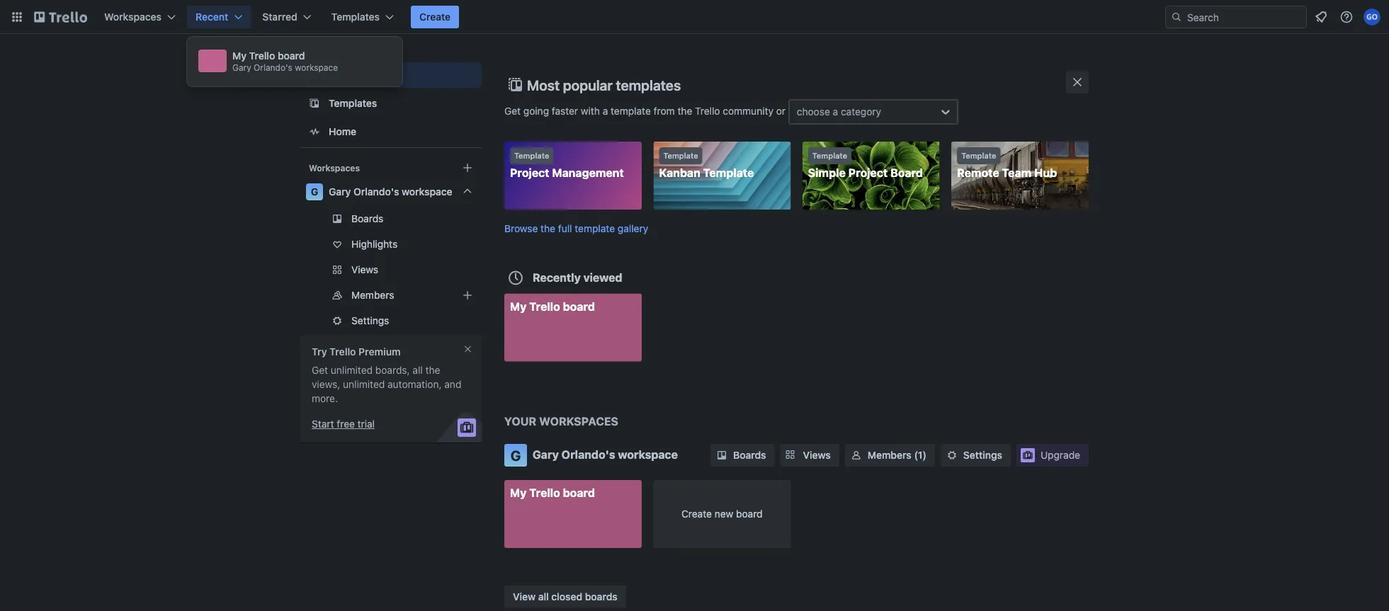 Task type: describe. For each thing, give the bounding box(es) containing it.
recent
[[196, 11, 228, 23]]

your
[[504, 415, 536, 428]]

all inside button
[[538, 591, 549, 602]]

template kanban template
[[659, 151, 754, 180]]

team
[[1002, 166, 1032, 180]]

views,
[[312, 379, 340, 390]]

sm image for settings
[[945, 448, 959, 463]]

template remote team hub
[[957, 151, 1057, 180]]

members for members (1)
[[868, 449, 911, 461]]

0 vertical spatial unlimited
[[331, 364, 373, 376]]

1 horizontal spatial workspace
[[402, 186, 452, 198]]

0 horizontal spatial gary orlando's workspace
[[329, 186, 452, 198]]

views for left views link
[[351, 264, 378, 276]]

templates link
[[300, 91, 482, 116]]

browse the full template gallery
[[504, 222, 648, 234]]

browse
[[504, 222, 538, 234]]

the for try trello premium get unlimited boards, all the views, unlimited automation, and more.
[[425, 364, 440, 376]]

closed
[[551, 591, 582, 602]]

home image
[[306, 123, 323, 140]]

most popular templates
[[527, 77, 681, 93]]

home
[[329, 126, 356, 137]]

template board image
[[306, 95, 323, 112]]

templates inside "popup button"
[[331, 11, 380, 23]]

view all closed boards
[[513, 591, 618, 602]]

0 vertical spatial settings link
[[300, 310, 482, 332]]

1 vertical spatial views link
[[780, 444, 839, 467]]

1 vertical spatial g
[[511, 447, 521, 464]]

try
[[312, 346, 327, 358]]

workspaces
[[539, 415, 618, 428]]

2 horizontal spatial orlando's
[[562, 448, 615, 461]]

with
[[581, 105, 600, 117]]

start free trial button
[[312, 417, 375, 431]]

board
[[890, 166, 923, 180]]

highlights
[[351, 238, 398, 250]]

1 vertical spatial settings link
[[941, 444, 1011, 467]]

get inside try trello premium get unlimited boards, all the views, unlimited automation, and more.
[[312, 364, 328, 376]]

create a workspace image
[[459, 159, 476, 176]]

members (1)
[[868, 449, 926, 461]]

0 vertical spatial template
[[611, 105, 651, 117]]

0 vertical spatial get
[[504, 105, 521, 117]]

remote
[[957, 166, 999, 180]]

workspace inside my trello board gary orlando's workspace
[[295, 62, 338, 72]]

starred
[[262, 11, 297, 23]]

workspaces button
[[96, 6, 184, 28]]

template for simple
[[812, 151, 847, 160]]

create for create
[[419, 11, 451, 23]]

members link
[[300, 284, 482, 307]]

(1)
[[914, 449, 926, 461]]

my inside my trello board gary orlando's workspace
[[232, 50, 246, 62]]

templates
[[616, 77, 681, 93]]

boards link for highlights
[[300, 208, 482, 230]]

open information menu image
[[1339, 10, 1354, 24]]

category
[[841, 106, 881, 118]]

upgrade button
[[1016, 444, 1089, 467]]

boards link for views
[[710, 444, 775, 467]]

most
[[527, 77, 560, 93]]

view
[[513, 591, 536, 602]]

1 vertical spatial template
[[575, 222, 615, 234]]

viewed
[[583, 271, 622, 284]]

boards for views
[[733, 449, 766, 461]]

my for second the my trello board link from the bottom
[[510, 300, 527, 313]]

1 horizontal spatial orlando's
[[354, 186, 399, 198]]

2 horizontal spatial gary
[[533, 448, 559, 461]]

faster
[[552, 105, 578, 117]]

try trello premium get unlimited boards, all the views, unlimited automation, and more.
[[312, 346, 461, 404]]

1 vertical spatial workspaces
[[309, 163, 360, 173]]

more.
[[312, 393, 338, 404]]

my trello board for second the my trello board link from the bottom
[[510, 300, 595, 313]]

1 my trello board link from the top
[[504, 294, 642, 362]]

the for get going faster with a template from the trello community or
[[678, 105, 692, 117]]

choose a category
[[797, 106, 881, 118]]

choose
[[797, 106, 830, 118]]

0 horizontal spatial g
[[311, 186, 318, 198]]

all inside try trello premium get unlimited boards, all the views, unlimited automation, and more.
[[413, 364, 423, 376]]

recent button
[[187, 6, 251, 28]]

premium
[[358, 346, 401, 358]]

1 vertical spatial templates
[[329, 97, 377, 109]]

project inside "template project management"
[[510, 166, 549, 180]]

popular
[[563, 77, 613, 93]]

trial
[[358, 418, 375, 430]]

your workspaces
[[504, 415, 618, 428]]

or
[[776, 105, 786, 117]]

boards,
[[375, 364, 410, 376]]

Search field
[[1182, 6, 1306, 28]]



Task type: vqa. For each thing, say whether or not it's contained in the screenshot.
the rightmost CLICK TO UNSTAR THIS BOARD. IT WILL BE REMOVED FROM YOUR STARRED LIST. image
no



Task type: locate. For each thing, give the bounding box(es) containing it.
template right the kanban
[[703, 166, 754, 180]]

1 vertical spatial gary orlando's workspace
[[533, 448, 678, 461]]

sm image
[[849, 448, 863, 463]]

0 notifications image
[[1313, 9, 1330, 26]]

settings right (1)
[[963, 449, 1002, 461]]

primary element
[[0, 0, 1389, 34]]

hub
[[1034, 166, 1057, 180]]

0 vertical spatial workspace
[[295, 62, 338, 72]]

create new board
[[681, 508, 763, 520]]

project left board
[[848, 166, 888, 180]]

0 horizontal spatial sm image
[[715, 448, 729, 463]]

workspaces
[[104, 11, 162, 23], [309, 163, 360, 173]]

templates right starred popup button
[[331, 11, 380, 23]]

the inside try trello premium get unlimited boards, all the views, unlimited automation, and more.
[[425, 364, 440, 376]]

going
[[523, 105, 549, 117]]

simple
[[808, 166, 846, 180]]

upgrade
[[1041, 449, 1080, 461]]

my trello board for 1st the my trello board link from the bottom
[[510, 486, 595, 500]]

a right with on the top of the page
[[603, 105, 608, 117]]

0 vertical spatial settings
[[351, 315, 389, 327]]

browse the full template gallery link
[[504, 222, 648, 234]]

the left full
[[541, 222, 555, 234]]

my trello board link
[[504, 294, 642, 362], [504, 480, 642, 548]]

gary
[[232, 62, 251, 72], [329, 186, 351, 198], [533, 448, 559, 461]]

unlimited up views,
[[331, 364, 373, 376]]

0 vertical spatial orlando's
[[254, 62, 292, 72]]

template up simple
[[812, 151, 847, 160]]

get going faster with a template from the trello community or
[[504, 105, 788, 117]]

0 horizontal spatial get
[[312, 364, 328, 376]]

2 vertical spatial boards link
[[710, 444, 775, 467]]

get
[[504, 105, 521, 117], [312, 364, 328, 376]]

1 vertical spatial gary
[[329, 186, 351, 198]]

2 horizontal spatial the
[[678, 105, 692, 117]]

1 horizontal spatial project
[[848, 166, 888, 180]]

2 vertical spatial boards
[[733, 449, 766, 461]]

boards
[[585, 591, 618, 602]]

start
[[312, 418, 334, 430]]

get left "going"
[[504, 105, 521, 117]]

1 horizontal spatial the
[[541, 222, 555, 234]]

my trello board gary orlando's workspace
[[232, 50, 338, 72]]

workspaces inside dropdown button
[[104, 11, 162, 23]]

views
[[351, 264, 378, 276], [803, 449, 831, 461]]

members left (1)
[[868, 449, 911, 461]]

starred button
[[254, 6, 320, 28]]

add image
[[459, 287, 476, 304]]

1 vertical spatial create
[[681, 508, 712, 520]]

members for members
[[351, 289, 394, 301]]

0 vertical spatial my
[[232, 50, 246, 62]]

0 horizontal spatial a
[[603, 105, 608, 117]]

management
[[552, 166, 624, 180]]

1 horizontal spatial gary
[[329, 186, 351, 198]]

0 horizontal spatial gary
[[232, 62, 251, 72]]

1 vertical spatial boards
[[351, 213, 383, 225]]

template project management
[[510, 151, 624, 180]]

2 vertical spatial gary
[[533, 448, 559, 461]]

project inside template simple project board
[[848, 166, 888, 180]]

template up the kanban
[[663, 151, 698, 160]]

0 horizontal spatial views link
[[300, 259, 482, 281]]

template inside template simple project board
[[812, 151, 847, 160]]

0 horizontal spatial views
[[351, 264, 378, 276]]

1 horizontal spatial get
[[504, 105, 521, 117]]

0 horizontal spatial create
[[419, 11, 451, 23]]

boards right board icon
[[329, 69, 362, 81]]

1 vertical spatial unlimited
[[343, 379, 385, 390]]

template simple project board
[[808, 151, 923, 180]]

1 horizontal spatial a
[[833, 106, 838, 118]]

2 my trello board link from the top
[[504, 480, 642, 548]]

0 vertical spatial boards link
[[300, 62, 482, 88]]

boards link up highlights link
[[300, 208, 482, 230]]

view all closed boards button
[[504, 585, 626, 608]]

gary down home
[[329, 186, 351, 198]]

orlando's inside my trello board gary orlando's workspace
[[254, 62, 292, 72]]

2 project from the left
[[848, 166, 888, 180]]

board
[[278, 50, 305, 62], [563, 300, 595, 313], [563, 486, 595, 500], [736, 508, 763, 520]]

1 vertical spatial members
[[868, 449, 911, 461]]

2 vertical spatial orlando's
[[562, 448, 615, 461]]

1 vertical spatial settings
[[963, 449, 1002, 461]]

boards
[[329, 69, 362, 81], [351, 213, 383, 225], [733, 449, 766, 461]]

0 horizontal spatial members
[[351, 289, 394, 301]]

0 vertical spatial my trello board
[[510, 300, 595, 313]]

get up views,
[[312, 364, 328, 376]]

templates button
[[323, 6, 402, 28]]

0 vertical spatial my trello board link
[[504, 294, 642, 362]]

1 vertical spatial orlando's
[[354, 186, 399, 198]]

my for 1st the my trello board link from the bottom
[[510, 486, 527, 500]]

0 vertical spatial gary orlando's workspace
[[329, 186, 452, 198]]

1 horizontal spatial workspaces
[[309, 163, 360, 173]]

home link
[[300, 119, 482, 145]]

0 vertical spatial create
[[419, 11, 451, 23]]

0 horizontal spatial workspaces
[[104, 11, 162, 23]]

g down the home image
[[311, 186, 318, 198]]

0 vertical spatial all
[[413, 364, 423, 376]]

recently
[[533, 271, 581, 284]]

1 my trello board from the top
[[510, 300, 595, 313]]

the right from
[[678, 105, 692, 117]]

members down highlights
[[351, 289, 394, 301]]

trello inside try trello premium get unlimited boards, all the views, unlimited automation, and more.
[[330, 346, 356, 358]]

from
[[654, 105, 675, 117]]

gary orlando's workspace down workspaces
[[533, 448, 678, 461]]

0 vertical spatial gary
[[232, 62, 251, 72]]

boards up highlights
[[351, 213, 383, 225]]

1 project from the left
[[510, 166, 549, 180]]

my
[[232, 50, 246, 62], [510, 300, 527, 313], [510, 486, 527, 500]]

recently viewed
[[533, 271, 622, 284]]

all
[[413, 364, 423, 376], [538, 591, 549, 602]]

1 vertical spatial all
[[538, 591, 549, 602]]

template
[[611, 105, 651, 117], [575, 222, 615, 234]]

unlimited down boards,
[[343, 379, 385, 390]]

views down highlights
[[351, 264, 378, 276]]

1 horizontal spatial views link
[[780, 444, 839, 467]]

2 horizontal spatial workspace
[[618, 448, 678, 461]]

settings up premium
[[351, 315, 389, 327]]

gary orlando's workspace
[[329, 186, 452, 198], [533, 448, 678, 461]]

views link left sm image
[[780, 444, 839, 467]]

highlights link
[[300, 233, 482, 256]]

1 horizontal spatial members
[[868, 449, 911, 461]]

trello
[[249, 50, 275, 62], [695, 105, 720, 117], [529, 300, 560, 313], [330, 346, 356, 358], [529, 486, 560, 500]]

0 horizontal spatial all
[[413, 364, 423, 376]]

sm image up create new board
[[715, 448, 729, 463]]

project
[[510, 166, 549, 180], [848, 166, 888, 180]]

members
[[351, 289, 394, 301], [868, 449, 911, 461]]

0 vertical spatial the
[[678, 105, 692, 117]]

template down "going"
[[514, 151, 549, 160]]

2 vertical spatial workspace
[[618, 448, 678, 461]]

2 vertical spatial my
[[510, 486, 527, 500]]

automation,
[[387, 379, 442, 390]]

templates up home
[[329, 97, 377, 109]]

kanban
[[659, 166, 700, 180]]

my trello board
[[510, 300, 595, 313], [510, 486, 595, 500]]

all right view
[[538, 591, 549, 602]]

gary orlando (garyorlando) image
[[1364, 9, 1381, 26]]

boards link
[[300, 62, 482, 88], [300, 208, 482, 230], [710, 444, 775, 467]]

search image
[[1171, 11, 1182, 23]]

project up browse
[[510, 166, 549, 180]]

board inside my trello board gary orlando's workspace
[[278, 50, 305, 62]]

0 vertical spatial templates
[[331, 11, 380, 23]]

orlando's
[[254, 62, 292, 72], [354, 186, 399, 198], [562, 448, 615, 461]]

1 vertical spatial workspace
[[402, 186, 452, 198]]

new
[[715, 508, 733, 520]]

1 vertical spatial my
[[510, 300, 527, 313]]

0 vertical spatial boards
[[329, 69, 362, 81]]

1 horizontal spatial settings link
[[941, 444, 1011, 467]]

template for kanban
[[663, 151, 698, 160]]

template
[[514, 151, 549, 160], [663, 151, 698, 160], [812, 151, 847, 160], [961, 151, 996, 160], [703, 166, 754, 180]]

1 sm image from the left
[[715, 448, 729, 463]]

trello inside my trello board gary orlando's workspace
[[249, 50, 275, 62]]

create inside button
[[419, 11, 451, 23]]

settings link right (1)
[[941, 444, 1011, 467]]

template inside "template project management"
[[514, 151, 549, 160]]

0 vertical spatial members
[[351, 289, 394, 301]]

boards for highlights
[[351, 213, 383, 225]]

1 horizontal spatial all
[[538, 591, 549, 602]]

gary inside my trello board gary orlando's workspace
[[232, 62, 251, 72]]

0 vertical spatial views link
[[300, 259, 482, 281]]

1 vertical spatial my trello board link
[[504, 480, 642, 548]]

community
[[723, 105, 773, 117]]

a right choose
[[833, 106, 838, 118]]

1 horizontal spatial gary orlando's workspace
[[533, 448, 678, 461]]

gary orlando's workspace up highlights link
[[329, 186, 452, 198]]

and
[[444, 379, 461, 390]]

2 sm image from the left
[[945, 448, 959, 463]]

gary down recent popup button
[[232, 62, 251, 72]]

g
[[311, 186, 318, 198], [511, 447, 521, 464]]

1 horizontal spatial g
[[511, 447, 521, 464]]

1 vertical spatial my trello board
[[510, 486, 595, 500]]

template right full
[[575, 222, 615, 234]]

1 horizontal spatial settings
[[963, 449, 1002, 461]]

orlando's down workspaces
[[562, 448, 615, 461]]

create button
[[411, 6, 459, 28]]

gary down 'your workspaces'
[[533, 448, 559, 461]]

settings
[[351, 315, 389, 327], [963, 449, 1002, 461]]

template inside template remote team hub
[[961, 151, 996, 160]]

g down your in the bottom of the page
[[511, 447, 521, 464]]

views link
[[300, 259, 482, 281], [780, 444, 839, 467]]

2 vertical spatial the
[[425, 364, 440, 376]]

1 vertical spatial get
[[312, 364, 328, 376]]

unlimited
[[331, 364, 373, 376], [343, 379, 385, 390]]

template up remote on the right of page
[[961, 151, 996, 160]]

a
[[603, 105, 608, 117], [833, 106, 838, 118]]

0 vertical spatial g
[[311, 186, 318, 198]]

board image
[[306, 67, 323, 84]]

1 vertical spatial views
[[803, 449, 831, 461]]

create
[[419, 11, 451, 23], [681, 508, 712, 520]]

0 horizontal spatial settings link
[[300, 310, 482, 332]]

1 horizontal spatial sm image
[[945, 448, 959, 463]]

1 horizontal spatial views
[[803, 449, 831, 461]]

0 horizontal spatial orlando's
[[254, 62, 292, 72]]

create for create new board
[[681, 508, 712, 520]]

back to home image
[[34, 6, 87, 28]]

the up automation,
[[425, 364, 440, 376]]

template for remote
[[961, 151, 996, 160]]

1 vertical spatial the
[[541, 222, 555, 234]]

sm image right (1)
[[945, 448, 959, 463]]

sm image
[[715, 448, 729, 463], [945, 448, 959, 463]]

views for the bottommost views link
[[803, 449, 831, 461]]

gallery
[[618, 222, 648, 234]]

boards up new
[[733, 449, 766, 461]]

orlando's left board icon
[[254, 62, 292, 72]]

all up automation,
[[413, 364, 423, 376]]

1 horizontal spatial create
[[681, 508, 712, 520]]

settings link down members link
[[300, 310, 482, 332]]

2 my trello board from the top
[[510, 486, 595, 500]]

boards link up templates link
[[300, 62, 482, 88]]

views link down highlights link
[[300, 259, 482, 281]]

full
[[558, 222, 572, 234]]

sm image for boards
[[715, 448, 729, 463]]

free
[[337, 418, 355, 430]]

boards link up new
[[710, 444, 775, 467]]

orlando's up highlights
[[354, 186, 399, 198]]

template for project
[[514, 151, 549, 160]]

workspace
[[295, 62, 338, 72], [402, 186, 452, 198], [618, 448, 678, 461]]

templates
[[331, 11, 380, 23], [329, 97, 377, 109]]

settings link
[[300, 310, 482, 332], [941, 444, 1011, 467]]

1 vertical spatial boards link
[[300, 208, 482, 230]]

0 horizontal spatial workspace
[[295, 62, 338, 72]]

start free trial
[[312, 418, 375, 430]]

template down templates
[[611, 105, 651, 117]]

0 vertical spatial views
[[351, 264, 378, 276]]

0 horizontal spatial settings
[[351, 315, 389, 327]]

0 horizontal spatial project
[[510, 166, 549, 180]]

0 vertical spatial workspaces
[[104, 11, 162, 23]]

views left sm image
[[803, 449, 831, 461]]

0 horizontal spatial the
[[425, 364, 440, 376]]



